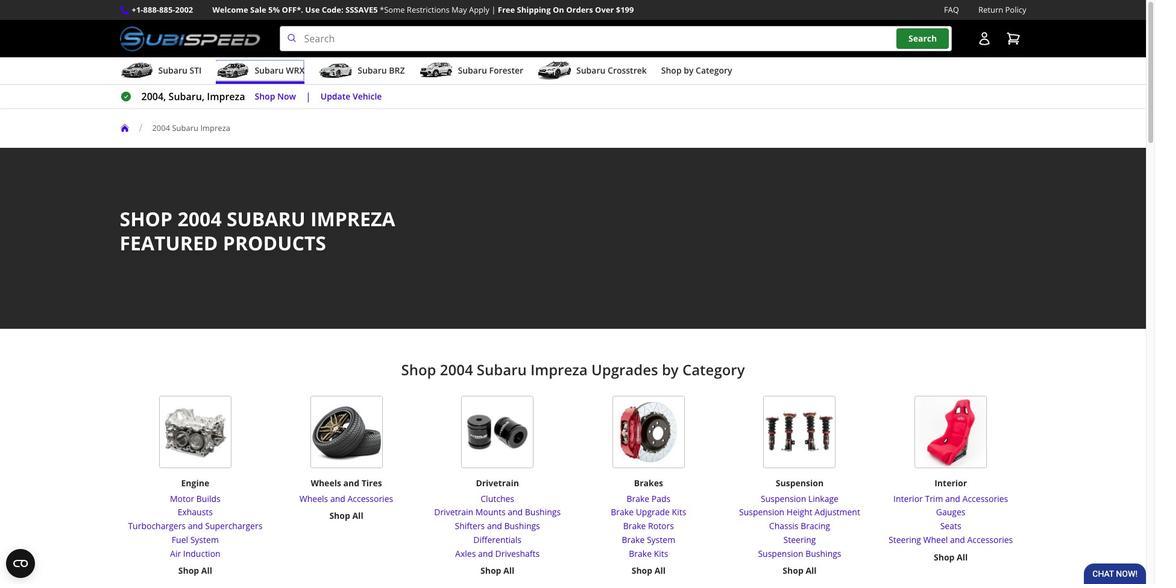 Task type: describe. For each thing, give the bounding box(es) containing it.
all inside wheels and tires wheels and accessories shop all
[[353, 510, 364, 521]]

restrictions
[[407, 4, 450, 15]]

subaru for subaru crosstrek
[[577, 65, 606, 76]]

builds
[[197, 493, 221, 504]]

2004, subaru, impreza
[[141, 90, 245, 103]]

brake down brake upgrade kits link
[[624, 520, 646, 532]]

suspension suspension linkage suspension height adjustment chassis bracing steering suspension bushings shop all
[[740, 477, 861, 576]]

885-
[[159, 4, 175, 15]]

subaru for subaru wrx
[[255, 65, 284, 76]]

2004,
[[141, 90, 166, 103]]

2004 subaru impreza
[[152, 122, 230, 133]]

open widget image
[[6, 549, 35, 578]]

888-
[[143, 4, 159, 15]]

mounts
[[476, 506, 506, 518]]

subaru for subaru forester
[[458, 65, 487, 76]]

2004 for shop
[[178, 206, 222, 232]]

1 horizontal spatial kits
[[672, 506, 687, 518]]

linkage
[[809, 493, 839, 504]]

free
[[498, 4, 515, 15]]

superchargers
[[205, 520, 263, 532]]

0 vertical spatial drivetrain
[[476, 477, 519, 489]]

update
[[321, 90, 351, 102]]

on
[[553, 4, 565, 15]]

impreza
[[311, 206, 395, 232]]

0 vertical spatial bushings
[[525, 506, 561, 518]]

search input field
[[280, 26, 952, 51]]

a subaru brz thumbnail image image
[[319, 62, 353, 80]]

brakes
[[635, 477, 664, 489]]

shop all link for fuel
[[178, 564, 212, 578]]

update vehicle button
[[321, 90, 382, 103]]

0 vertical spatial interior
[[935, 477, 968, 489]]

shop inside 'engine motor builds exhausts turbochargers and superchargers fuel system air induction shop all'
[[178, 565, 199, 576]]

all inside suspension suspension linkage suspension height adjustment chassis bracing steering suspension bushings shop all
[[806, 565, 817, 576]]

exhausts link
[[128, 506, 263, 520]]

shop by category
[[662, 65, 733, 76]]

driveshafts
[[496, 548, 540, 559]]

seats link
[[889, 520, 1014, 533]]

upgrades
[[592, 360, 659, 380]]

engine
[[181, 477, 209, 489]]

sale
[[250, 4, 266, 15]]

shop inside wheels and tires wheels and accessories shop all
[[330, 510, 350, 521]]

brake rotors link
[[611, 520, 687, 533]]

sti
[[190, 65, 202, 76]]

5%
[[269, 4, 280, 15]]

subaru wrx
[[255, 65, 305, 76]]

brz
[[389, 65, 405, 76]]

*some
[[380, 4, 405, 15]]

subaru forester
[[458, 65, 524, 76]]

subispeed logo image
[[120, 26, 260, 51]]

steering wheel and accessories link
[[889, 533, 1014, 547]]

suspension height adjustment link
[[740, 506, 861, 520]]

1 vertical spatial wheels
[[300, 493, 328, 504]]

gauges
[[937, 506, 966, 518]]

policy
[[1006, 4, 1027, 15]]

suspension up suspension linkage link
[[776, 477, 824, 489]]

+1-
[[132, 4, 143, 15]]

shop now
[[255, 90, 296, 102]]

engine motor builds exhausts turbochargers and superchargers fuel system air induction shop all
[[128, 477, 263, 576]]

shipping
[[517, 4, 551, 15]]

2004 subaru impreza link
[[152, 122, 240, 133]]

brakes brake pads brake upgrade kits brake rotors brake system brake kits shop all
[[611, 477, 687, 576]]

update vehicle
[[321, 90, 382, 102]]

search
[[909, 33, 938, 44]]

shop all link for and
[[481, 564, 515, 578]]

sssave5
[[346, 4, 378, 15]]

welcome sale 5% off*. use code: sssave5
[[213, 4, 378, 15]]

wheel
[[924, 534, 949, 545]]

steering inside 'interior interior trim and accessories gauges seats steering wheel and accessories shop all'
[[889, 534, 922, 545]]

now
[[278, 90, 296, 102]]

may
[[452, 4, 467, 15]]

0 horizontal spatial by
[[662, 360, 679, 380]]

return policy
[[979, 4, 1027, 15]]

suspension up chassis
[[740, 506, 785, 518]]

shop now link
[[255, 90, 296, 103]]

shop 2004 subaru impreza featured products
[[120, 206, 395, 256]]

system inside 'engine motor builds exhausts turbochargers and superchargers fuel system air induction shop all'
[[190, 534, 219, 545]]

suspension down steering 'link'
[[759, 548, 804, 559]]

0 horizontal spatial drivetrain
[[435, 506, 474, 518]]

clutches link
[[435, 492, 561, 506]]

2004 for shop
[[440, 360, 473, 380]]

a subaru wrx thumbnail image image
[[216, 62, 250, 80]]

motor
[[170, 493, 194, 504]]

subaru crosstrek button
[[538, 60, 647, 84]]

suspension image image
[[764, 396, 836, 468]]

air induction link
[[128, 547, 263, 561]]

brake kits link
[[611, 547, 687, 561]]

axles
[[456, 548, 476, 559]]

1 vertical spatial category
[[683, 360, 745, 380]]

axles and driveshafts link
[[435, 547, 561, 561]]

subaru brz
[[358, 65, 405, 76]]

button image
[[978, 31, 992, 46]]

$199
[[616, 4, 634, 15]]

clutches
[[481, 493, 515, 504]]

wheels and tires wheels and accessories shop all
[[300, 477, 393, 521]]

orders
[[567, 4, 593, 15]]

subaru crosstrek
[[577, 65, 647, 76]]

adjustment
[[815, 506, 861, 518]]

vehicle
[[353, 90, 382, 102]]

shop inside dropdown button
[[662, 65, 682, 76]]

shop inside 'interior interior trim and accessories gauges seats steering wheel and accessories shop all'
[[935, 551, 955, 563]]

gauges link
[[889, 506, 1014, 520]]

tires
[[362, 477, 382, 489]]

apply
[[469, 4, 490, 15]]

interior image image
[[915, 396, 988, 468]]

rotors
[[649, 520, 674, 532]]

upgrade
[[636, 506, 670, 518]]

drivetrain image image
[[462, 396, 534, 468]]

by inside dropdown button
[[684, 65, 694, 76]]

chassis
[[770, 520, 799, 532]]



Task type: vqa. For each thing, say whether or not it's contained in the screenshot.
by to the top
yes



Task type: locate. For each thing, give the bounding box(es) containing it.
0 horizontal spatial 2004
[[152, 122, 170, 133]]

accessories
[[348, 493, 393, 504], [963, 493, 1009, 504], [968, 534, 1014, 545]]

shop inside brakes brake pads brake upgrade kits brake rotors brake system brake kits shop all
[[632, 565, 653, 576]]

2 system from the left
[[647, 534, 676, 545]]

brake down brake rotors link
[[622, 534, 645, 545]]

bushings up driveshafts
[[505, 520, 540, 532]]

| left 'free'
[[492, 4, 496, 15]]

wheels
[[311, 477, 341, 489], [300, 493, 328, 504]]

a subaru crosstrek thumbnail image image
[[538, 62, 572, 80]]

all inside drivetrain clutches drivetrain mounts and bushings shifters and bushings differentials axles and driveshafts shop all
[[504, 565, 515, 576]]

subaru inside dropdown button
[[577, 65, 606, 76]]

brakes image image
[[613, 396, 685, 468]]

system down rotors
[[647, 534, 676, 545]]

motor builds link
[[128, 492, 263, 506]]

air
[[170, 548, 181, 559]]

welcome
[[213, 4, 248, 15]]

1 vertical spatial impreza
[[201, 122, 230, 133]]

0 vertical spatial impreza
[[207, 90, 245, 103]]

all down suspension bushings link
[[806, 565, 817, 576]]

1 steering from the left
[[784, 534, 817, 545]]

steering link
[[740, 533, 861, 547]]

1 horizontal spatial by
[[684, 65, 694, 76]]

impreza for 2004 subaru impreza
[[201, 122, 230, 133]]

0 vertical spatial 2004
[[152, 122, 170, 133]]

featured
[[120, 230, 218, 256]]

code:
[[322, 4, 344, 15]]

1 vertical spatial bushings
[[505, 520, 540, 532]]

2 horizontal spatial 2004
[[440, 360, 473, 380]]

shop all link for bracing
[[783, 564, 817, 578]]

shop all link down steering wheel and accessories link
[[935, 551, 969, 564]]

brake up brake upgrade kits link
[[627, 493, 650, 504]]

0 horizontal spatial kits
[[654, 548, 669, 559]]

shop all link for steering
[[935, 551, 969, 564]]

all down induction on the bottom of the page
[[201, 565, 212, 576]]

products
[[223, 230, 326, 256]]

height
[[787, 506, 813, 518]]

shop inside drivetrain clutches drivetrain mounts and bushings shifters and bushings differentials axles and driveshafts shop all
[[481, 565, 502, 576]]

impreza for 2004, subaru, impreza
[[207, 90, 245, 103]]

| right now
[[306, 90, 311, 103]]

1 vertical spatial |
[[306, 90, 311, 103]]

all down brake kits link
[[655, 565, 666, 576]]

a subaru sti thumbnail image image
[[120, 62, 154, 80]]

turbochargers and superchargers link
[[128, 520, 263, 533]]

chassis bracing link
[[740, 520, 861, 533]]

1 vertical spatial drivetrain
[[435, 506, 474, 518]]

suspension up height
[[761, 493, 807, 504]]

kits down brake system link
[[654, 548, 669, 559]]

0 horizontal spatial steering
[[784, 534, 817, 545]]

*some restrictions may apply | free shipping on orders over $199
[[380, 4, 634, 15]]

subaru,
[[169, 90, 205, 103]]

subaru brz button
[[319, 60, 405, 84]]

suspension linkage link
[[740, 492, 861, 506]]

system inside brakes brake pads brake upgrade kits brake rotors brake system brake kits shop all
[[647, 534, 676, 545]]

1 system from the left
[[190, 534, 219, 545]]

steering left wheel
[[889, 534, 922, 545]]

shop
[[662, 65, 682, 76], [255, 90, 275, 102], [401, 360, 437, 380], [330, 510, 350, 521], [935, 551, 955, 563], [178, 565, 199, 576], [481, 565, 502, 576], [632, 565, 653, 576], [783, 565, 804, 576]]

and inside 'engine motor builds exhausts turbochargers and superchargers fuel system air induction shop all'
[[188, 520, 203, 532]]

0 vertical spatial by
[[684, 65, 694, 76]]

shop all link down wheels and accessories link
[[330, 509, 364, 523]]

subaru
[[158, 65, 188, 76], [255, 65, 284, 76], [358, 65, 387, 76], [458, 65, 487, 76], [577, 65, 606, 76], [172, 122, 199, 133], [477, 360, 527, 380]]

bushings
[[525, 506, 561, 518], [505, 520, 540, 532], [806, 548, 842, 559]]

bracing
[[801, 520, 831, 532]]

2 vertical spatial bushings
[[806, 548, 842, 559]]

2 vertical spatial impreza
[[531, 360, 588, 380]]

0 horizontal spatial interior
[[894, 493, 924, 504]]

brake down brake system link
[[629, 548, 652, 559]]

wrx
[[286, 65, 305, 76]]

subaru for subaru brz
[[358, 65, 387, 76]]

wheels and tires image image
[[310, 396, 383, 468]]

kits up rotors
[[672, 506, 687, 518]]

accessories down "tires"
[[348, 493, 393, 504]]

drivetrain up clutches
[[476, 477, 519, 489]]

0 vertical spatial wheels
[[311, 477, 341, 489]]

drivetrain mounts and bushings link
[[435, 506, 561, 520]]

shop all link for rotors
[[632, 564, 666, 578]]

accessories inside wheels and tires wheels and accessories shop all
[[348, 493, 393, 504]]

brake upgrade kits link
[[611, 506, 687, 520]]

0 horizontal spatial system
[[190, 534, 219, 545]]

interior up interior trim and accessories link
[[935, 477, 968, 489]]

all down wheels and accessories link
[[353, 510, 364, 521]]

+1-888-885-2002 link
[[132, 4, 193, 16]]

2 vertical spatial 2004
[[440, 360, 473, 380]]

+1-888-885-2002
[[132, 4, 193, 15]]

fuel system link
[[128, 533, 263, 547]]

seats
[[941, 520, 962, 532]]

bushings down clutches link
[[525, 506, 561, 518]]

brake
[[627, 493, 650, 504], [611, 506, 634, 518], [624, 520, 646, 532], [622, 534, 645, 545], [629, 548, 652, 559]]

system
[[190, 534, 219, 545], [647, 534, 676, 545]]

1 vertical spatial interior
[[894, 493, 924, 504]]

all down driveshafts
[[504, 565, 515, 576]]

1 vertical spatial by
[[662, 360, 679, 380]]

engine image image
[[159, 396, 232, 468]]

shop
[[120, 206, 173, 232]]

wheels and accessories link
[[300, 492, 393, 506]]

accessories up the gauges
[[963, 493, 1009, 504]]

subaru for subaru sti
[[158, 65, 188, 76]]

shop all link for all
[[330, 509, 364, 523]]

home image
[[120, 123, 129, 133]]

shifters and bushings link
[[435, 520, 561, 533]]

shop all link down the air induction link
[[178, 564, 212, 578]]

differentials
[[474, 534, 522, 545]]

shop all link
[[330, 509, 364, 523], [935, 551, 969, 564], [178, 564, 212, 578], [481, 564, 515, 578], [632, 564, 666, 578], [783, 564, 817, 578]]

1 vertical spatial 2004
[[178, 206, 222, 232]]

shop inside suspension suspension linkage suspension height adjustment chassis bracing steering suspension bushings shop all
[[783, 565, 804, 576]]

exhausts
[[178, 506, 213, 518]]

2002
[[175, 4, 193, 15]]

shifters
[[455, 520, 485, 532]]

fuel
[[172, 534, 188, 545]]

interior left the trim
[[894, 493, 924, 504]]

return
[[979, 4, 1004, 15]]

a subaru forester thumbnail image image
[[420, 62, 453, 80]]

0 vertical spatial kits
[[672, 506, 687, 518]]

by
[[684, 65, 694, 76], [662, 360, 679, 380]]

differentials link
[[435, 533, 561, 547]]

bushings inside suspension suspension linkage suspension height adjustment chassis bracing steering suspension bushings shop all
[[806, 548, 842, 559]]

subaru forester button
[[420, 60, 524, 84]]

interior
[[935, 477, 968, 489], [894, 493, 924, 504]]

shop all link down suspension bushings link
[[783, 564, 817, 578]]

all inside brakes brake pads brake upgrade kits brake rotors brake system brake kits shop all
[[655, 565, 666, 576]]

suspension
[[776, 477, 824, 489], [761, 493, 807, 504], [740, 506, 785, 518], [759, 548, 804, 559]]

turbochargers
[[128, 520, 186, 532]]

1 vertical spatial kits
[[654, 548, 669, 559]]

all inside 'engine motor builds exhausts turbochargers and superchargers fuel system air induction shop all'
[[201, 565, 212, 576]]

subaru sti
[[158, 65, 202, 76]]

brake pads link
[[611, 492, 687, 506]]

subaru
[[227, 206, 306, 232]]

all down steering wheel and accessories link
[[958, 551, 969, 563]]

brake down brake pads link
[[611, 506, 634, 518]]

1 horizontal spatial |
[[492, 4, 496, 15]]

subaru wrx button
[[216, 60, 305, 84]]

0 horizontal spatial |
[[306, 90, 311, 103]]

drivetrain clutches drivetrain mounts and bushings shifters and bushings differentials axles and driveshafts shop all
[[435, 477, 561, 576]]

system up induction on the bottom of the page
[[190, 534, 219, 545]]

steering down chassis bracing link
[[784, 534, 817, 545]]

all inside 'interior interior trim and accessories gauges seats steering wheel and accessories shop all'
[[958, 551, 969, 563]]

shop by category button
[[662, 60, 733, 84]]

bushings down steering 'link'
[[806, 548, 842, 559]]

1 horizontal spatial interior
[[935, 477, 968, 489]]

accessories down seats link
[[968, 534, 1014, 545]]

off*.
[[282, 4, 303, 15]]

category inside dropdown button
[[696, 65, 733, 76]]

shop 2004 subaru impreza upgrades by category
[[401, 360, 745, 380]]

/
[[139, 121, 143, 135]]

steering inside suspension suspension linkage suspension height adjustment chassis bracing steering suspension bushings shop all
[[784, 534, 817, 545]]

1 horizontal spatial steering
[[889, 534, 922, 545]]

steering
[[784, 534, 817, 545], [889, 534, 922, 545]]

drivetrain up "shifters"
[[435, 506, 474, 518]]

1 horizontal spatial system
[[647, 534, 676, 545]]

faq
[[945, 4, 960, 15]]

shop all link down axles and driveshafts link
[[481, 564, 515, 578]]

subaru sti button
[[120, 60, 202, 84]]

0 vertical spatial category
[[696, 65, 733, 76]]

1 horizontal spatial 2004
[[178, 206, 222, 232]]

0 vertical spatial |
[[492, 4, 496, 15]]

trim
[[926, 493, 944, 504]]

1 horizontal spatial drivetrain
[[476, 477, 519, 489]]

2 steering from the left
[[889, 534, 922, 545]]

shop all link down brake kits link
[[632, 564, 666, 578]]

crosstrek
[[608, 65, 647, 76]]

2004 inside "shop 2004 subaru impreza featured products"
[[178, 206, 222, 232]]

induction
[[183, 548, 221, 559]]

and
[[344, 477, 360, 489], [331, 493, 346, 504], [946, 493, 961, 504], [508, 506, 523, 518], [188, 520, 203, 532], [487, 520, 502, 532], [951, 534, 966, 545], [478, 548, 493, 559]]



